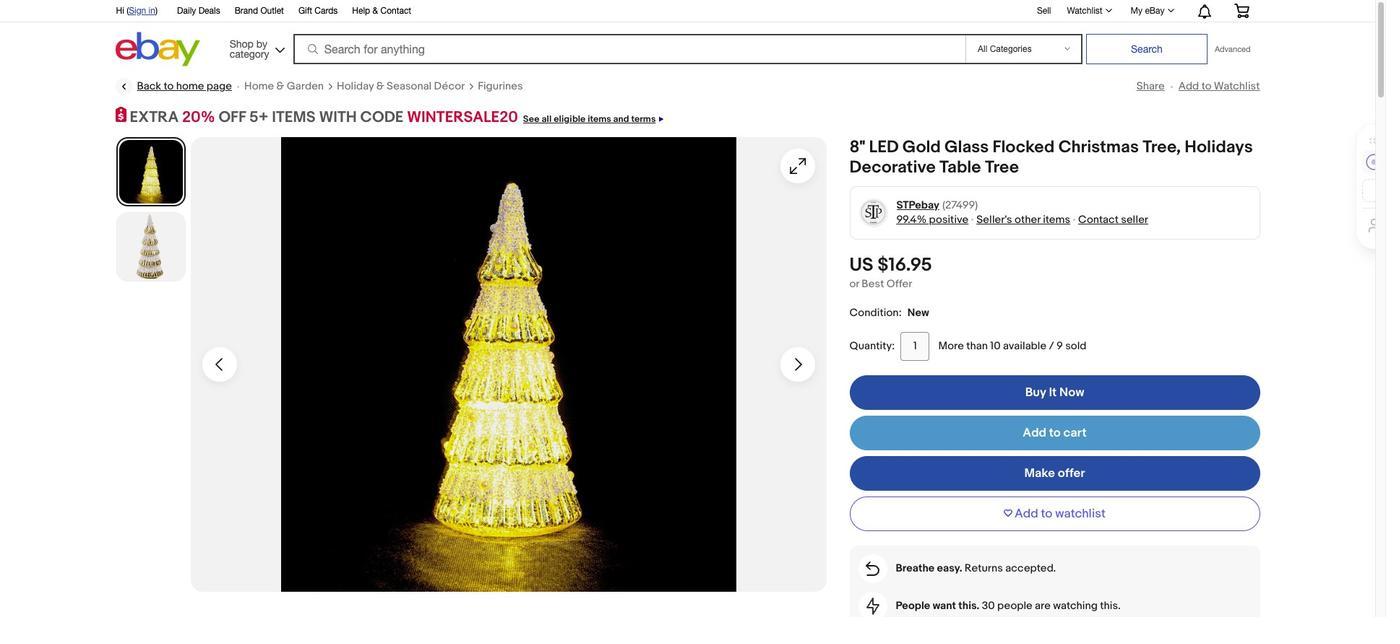 Task type: locate. For each thing, give the bounding box(es) containing it.
garden
[[287, 79, 324, 93]]

breathe
[[896, 562, 935, 576]]

tree
[[985, 157, 1019, 177]]

1 horizontal spatial watchlist
[[1214, 79, 1260, 93]]

it
[[1049, 386, 1057, 400]]

8"
[[849, 137, 865, 157]]

daily
[[177, 6, 196, 16]]

add for add to watchlist
[[1015, 507, 1038, 521]]

99.4% positive link
[[896, 213, 969, 227]]

with details__icon image for breathe
[[866, 562, 879, 576]]

figurines
[[478, 79, 523, 93]]

to for home
[[164, 79, 174, 93]]

buy
[[1025, 386, 1046, 400]]

9
[[1057, 339, 1063, 353]]

watchlist down advanced
[[1214, 79, 1260, 93]]

to for cart
[[1049, 426, 1061, 440]]

sign in link
[[129, 6, 155, 16]]

watchlist link
[[1059, 2, 1118, 20]]

to inside button
[[1041, 507, 1053, 521]]

are
[[1035, 599, 1051, 613]]

to for watchlist
[[1202, 79, 1212, 93]]

$16.95
[[878, 254, 932, 277]]

0 vertical spatial watchlist
[[1067, 6, 1102, 16]]

us $16.95 or best offer
[[849, 254, 932, 291]]

flocked
[[993, 137, 1055, 157]]

watchlist
[[1055, 507, 1106, 521]]

0 vertical spatial contact
[[380, 6, 411, 16]]

advanced link
[[1208, 35, 1258, 64]]

1 vertical spatial items
[[1043, 213, 1070, 227]]

table
[[940, 157, 981, 177]]

2 vertical spatial add
[[1015, 507, 1038, 521]]

2 with details__icon image from the top
[[866, 598, 879, 615]]

contact seller
[[1078, 213, 1148, 227]]

eligible
[[554, 113, 586, 125]]

with
[[319, 108, 357, 127]]

& for seasonal
[[376, 79, 384, 93]]

1 with details__icon image from the top
[[866, 562, 879, 576]]

seller's other items
[[976, 213, 1070, 227]]

led
[[869, 137, 899, 157]]

1 horizontal spatial this.
[[1100, 599, 1121, 613]]

help & contact link
[[352, 4, 411, 20]]

this.
[[958, 599, 980, 613], [1100, 599, 1121, 613]]

to left cart
[[1049, 426, 1061, 440]]

daily deals link
[[177, 4, 220, 20]]

0 horizontal spatial items
[[588, 113, 611, 125]]

20%
[[182, 108, 215, 127]]

positive
[[929, 213, 969, 227]]

best
[[862, 277, 884, 291]]

more
[[938, 339, 964, 353]]

this. right watching
[[1100, 599, 1121, 613]]

sold
[[1065, 339, 1087, 353]]

home & garden
[[244, 79, 324, 93]]

with details__icon image
[[866, 562, 879, 576], [866, 598, 879, 615]]

christmas
[[1058, 137, 1139, 157]]

hi ( sign in )
[[116, 6, 158, 16]]

quantity:
[[849, 339, 895, 353]]

to down advanced link
[[1202, 79, 1212, 93]]

code
[[360, 108, 404, 127]]

with details__icon image for people
[[866, 598, 879, 615]]

to left the watchlist
[[1041, 507, 1053, 521]]

returns
[[965, 562, 1003, 576]]

brand outlet link
[[235, 4, 284, 20]]

0 vertical spatial with details__icon image
[[866, 562, 879, 576]]

your shopping cart image
[[1233, 4, 1250, 18]]

0 vertical spatial add
[[1178, 79, 1199, 93]]

add right share
[[1178, 79, 1199, 93]]

1 horizontal spatial items
[[1043, 213, 1070, 227]]

off
[[219, 108, 246, 127]]

sell link
[[1030, 6, 1058, 16]]

easy.
[[937, 562, 962, 576]]

share
[[1137, 79, 1165, 93]]

stpebay
[[896, 198, 939, 212]]

buy it now link
[[849, 375, 1260, 410]]

items left and
[[588, 113, 611, 125]]

watchlist inside account navigation
[[1067, 6, 1102, 16]]

this. left 30
[[958, 599, 980, 613]]

contact inside 'link'
[[380, 6, 411, 16]]

shop
[[230, 38, 254, 50]]

& for garden
[[276, 79, 284, 93]]

with details__icon image left the people
[[866, 598, 879, 615]]

to right back
[[164, 79, 174, 93]]

1 horizontal spatial contact
[[1078, 213, 1119, 227]]

(27499)
[[942, 198, 978, 212]]

add to watchlist
[[1015, 507, 1106, 521]]

terms
[[631, 113, 656, 125]]

glass
[[945, 137, 989, 157]]

people
[[997, 599, 1033, 613]]

add down 'make'
[[1015, 507, 1038, 521]]

contact left "seller"
[[1078, 213, 1119, 227]]

& right help in the left of the page
[[373, 6, 378, 16]]

to
[[164, 79, 174, 93], [1202, 79, 1212, 93], [1049, 426, 1061, 440], [1041, 507, 1053, 521]]

make offer
[[1024, 467, 1085, 481]]

extra 20% off 5+ items with code wintersale20
[[130, 108, 518, 127]]

see
[[523, 113, 540, 125]]

& for contact
[[373, 6, 378, 16]]

None submit
[[1086, 34, 1208, 64]]

& right holiday in the left top of the page
[[376, 79, 384, 93]]

add to watchlist button
[[849, 497, 1260, 532]]

30
[[982, 599, 995, 613]]

& right home
[[276, 79, 284, 93]]

outlet
[[260, 6, 284, 16]]

my ebay link
[[1123, 2, 1180, 20]]

1 vertical spatial watchlist
[[1214, 79, 1260, 93]]

make offer link
[[849, 456, 1260, 491]]

1 vertical spatial with details__icon image
[[866, 598, 879, 615]]

with details__icon image left breathe
[[866, 562, 879, 576]]

add left cart
[[1023, 426, 1046, 440]]

add inside button
[[1015, 507, 1038, 521]]

add for add to cart
[[1023, 426, 1046, 440]]

add to watchlist
[[1178, 79, 1260, 93]]

my ebay
[[1131, 6, 1165, 16]]

1 vertical spatial add
[[1023, 426, 1046, 440]]

contact right help in the left of the page
[[380, 6, 411, 16]]

brand outlet
[[235, 6, 284, 16]]

or
[[849, 277, 859, 291]]

watchlist right sell
[[1067, 6, 1102, 16]]

0 horizontal spatial watchlist
[[1067, 6, 1102, 16]]

account navigation
[[108, 0, 1260, 22]]

holiday
[[337, 79, 374, 93]]

1 vertical spatial contact
[[1078, 213, 1119, 227]]

& inside 'link'
[[373, 6, 378, 16]]

0 vertical spatial items
[[588, 113, 611, 125]]

page
[[207, 79, 232, 93]]

category
[[230, 48, 269, 60]]

0 horizontal spatial this.
[[958, 599, 980, 613]]

home
[[176, 79, 204, 93]]

items right other
[[1043, 213, 1070, 227]]

0 horizontal spatial contact
[[380, 6, 411, 16]]

people want this. 30 people are watching this.
[[896, 599, 1121, 613]]



Task type: vqa. For each thing, say whether or not it's contained in the screenshot.
the bottom Watchlist
yes



Task type: describe. For each thing, give the bounding box(es) containing it.
home
[[244, 79, 274, 93]]

back to home page
[[137, 79, 232, 93]]

help & contact
[[352, 6, 411, 16]]

back to home page link
[[115, 78, 232, 95]]

seller's
[[976, 213, 1012, 227]]

decorative
[[849, 157, 936, 177]]

add for add to watchlist
[[1178, 79, 1199, 93]]

décor
[[434, 79, 465, 93]]

(
[[127, 6, 129, 16]]

1 this. from the left
[[958, 599, 980, 613]]

stpebay (27499)
[[896, 198, 978, 212]]

add to cart
[[1023, 426, 1087, 440]]

add to cart link
[[849, 416, 1260, 451]]

other
[[1015, 213, 1041, 227]]

seller
[[1121, 213, 1148, 227]]

to for watchlist
[[1041, 507, 1053, 521]]

sign
[[129, 6, 146, 16]]

back
[[137, 79, 161, 93]]

stpebay image
[[859, 198, 888, 228]]

Quantity: text field
[[901, 332, 930, 361]]

people
[[896, 599, 930, 613]]

cart
[[1063, 426, 1087, 440]]

holidays
[[1185, 137, 1253, 157]]

contact seller link
[[1078, 213, 1148, 227]]

holiday & seasonal décor
[[337, 79, 465, 93]]

gold
[[902, 137, 941, 157]]

offer
[[887, 277, 912, 291]]

advanced
[[1215, 45, 1251, 53]]

shop by category banner
[[108, 0, 1260, 70]]

all
[[542, 113, 552, 125]]

10
[[990, 339, 1001, 353]]

deals
[[198, 6, 220, 16]]

cards
[[315, 6, 338, 16]]

condition:
[[849, 306, 902, 320]]

hi
[[116, 6, 124, 16]]

make
[[1024, 467, 1055, 481]]

shop by category button
[[223, 32, 288, 63]]

stpebay link
[[896, 198, 939, 213]]

now
[[1059, 386, 1084, 400]]

8" led gold glass flocked christmas tree, holidays decorative table tree
[[849, 137, 1253, 177]]

condition: new
[[849, 306, 929, 320]]

by
[[256, 38, 267, 50]]

accepted.
[[1005, 562, 1056, 576]]

in
[[149, 6, 155, 16]]

99.4%
[[896, 213, 927, 227]]

8" led gold glass flocked christmas tree, holidays decorative table tree - picture 1 of 2 image
[[190, 137, 826, 592]]

more than 10 available / 9 sold
[[938, 339, 1087, 353]]

2 this. from the left
[[1100, 599, 1121, 613]]

us
[[849, 254, 873, 277]]

sell
[[1037, 6, 1051, 16]]

tree,
[[1143, 137, 1181, 157]]

watching
[[1053, 599, 1098, 613]]

offer
[[1058, 467, 1085, 481]]

my
[[1131, 6, 1143, 16]]

available
[[1003, 339, 1046, 353]]

picture 2 of 2 image
[[117, 213, 185, 281]]

seasonal
[[387, 79, 432, 93]]

wintersale20
[[407, 108, 518, 127]]

than
[[966, 339, 988, 353]]

Search for anything text field
[[295, 35, 963, 63]]

figurines link
[[478, 79, 523, 94]]

5+
[[249, 108, 269, 127]]

see all eligible items and terms link
[[518, 108, 664, 127]]

none submit inside shop by category banner
[[1086, 34, 1208, 64]]

daily deals
[[177, 6, 220, 16]]

new
[[908, 306, 929, 320]]

/
[[1049, 339, 1054, 353]]

gift cards
[[298, 6, 338, 16]]

see all eligible items and terms
[[523, 113, 656, 125]]

items
[[272, 108, 316, 127]]

shop by category
[[230, 38, 269, 60]]

gift
[[298, 6, 312, 16]]

)
[[155, 6, 158, 16]]

picture 1 of 2 image
[[117, 138, 184, 205]]



